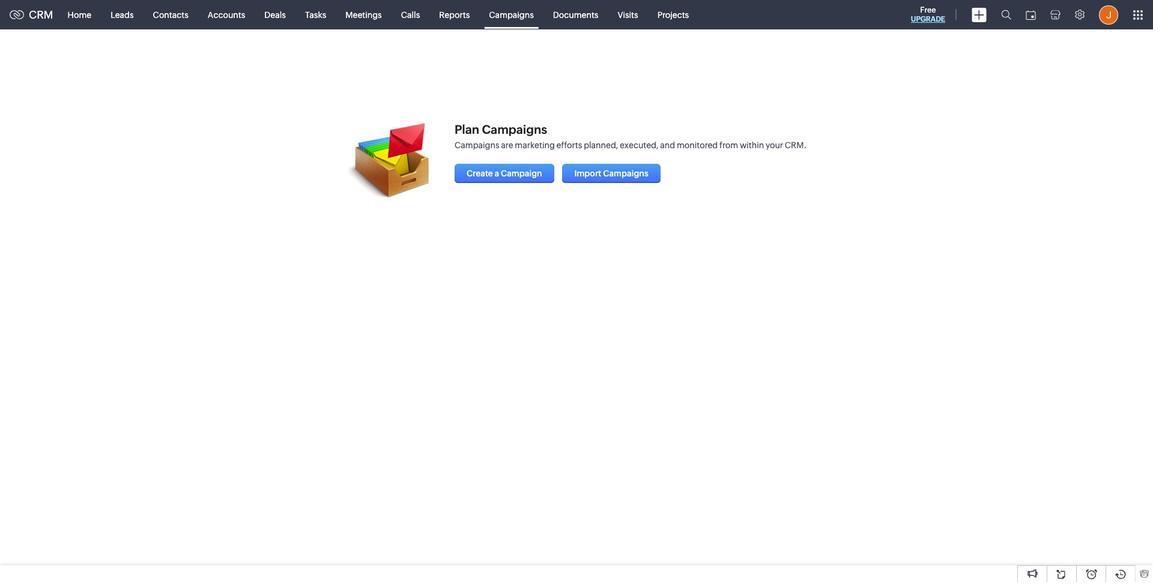 Task type: locate. For each thing, give the bounding box(es) containing it.
are
[[501, 141, 514, 150]]

projects link
[[648, 0, 699, 29]]

home
[[68, 10, 91, 20]]

your
[[766, 141, 784, 150]]

campaigns down executed,
[[603, 169, 649, 178]]

deals link
[[255, 0, 296, 29]]

create menu element
[[965, 0, 995, 29]]

free
[[921, 5, 937, 14]]

calls
[[401, 10, 420, 20]]

campaigns
[[489, 10, 534, 20], [482, 123, 548, 136], [455, 141, 500, 150], [603, 169, 649, 178]]

upgrade
[[912, 15, 946, 23]]

import
[[575, 169, 602, 178]]

campaigns right reports
[[489, 10, 534, 20]]

documents link
[[544, 0, 608, 29]]

executed,
[[620, 141, 659, 150]]

campaigns inside "link"
[[489, 10, 534, 20]]

home link
[[58, 0, 101, 29]]

projects
[[658, 10, 689, 20]]

leads
[[111, 10, 134, 20]]

meetings
[[346, 10, 382, 20]]

meetings link
[[336, 0, 392, 29]]

campaigns inside button
[[603, 169, 649, 178]]

documents
[[553, 10, 599, 20]]

campaigns up 'are'
[[482, 123, 548, 136]]

and
[[661, 141, 676, 150]]

tasks link
[[296, 0, 336, 29]]

crm
[[29, 8, 53, 21]]

import campaigns button
[[563, 164, 661, 183]]

accounts
[[208, 10, 245, 20]]

plan
[[455, 123, 480, 136]]

visits link
[[608, 0, 648, 29]]

search element
[[995, 0, 1019, 29]]

free upgrade
[[912, 5, 946, 23]]

monitored
[[677, 141, 718, 150]]



Task type: vqa. For each thing, say whether or not it's contained in the screenshot.
Users and Control dropdown button
no



Task type: describe. For each thing, give the bounding box(es) containing it.
crm link
[[10, 8, 53, 21]]

planned,
[[584, 141, 618, 150]]

calendar image
[[1026, 10, 1037, 20]]

a
[[495, 169, 500, 178]]

contacts link
[[143, 0, 198, 29]]

campaigns link
[[480, 0, 544, 29]]

create a campaign
[[467, 169, 542, 178]]

accounts link
[[198, 0, 255, 29]]

contacts
[[153, 10, 189, 20]]

plan campaigns campaigns are marketing efforts planned, executed, and monitored from within your crm.
[[455, 123, 807, 150]]

create a campaign button
[[455, 164, 554, 183]]

crm.
[[785, 141, 807, 150]]

campaigns down plan
[[455, 141, 500, 150]]

deals
[[265, 10, 286, 20]]

search image
[[1002, 10, 1012, 20]]

efforts
[[557, 141, 583, 150]]

profile element
[[1093, 0, 1126, 29]]

within
[[740, 141, 764, 150]]

create
[[467, 169, 493, 178]]

import campaigns
[[575, 169, 649, 178]]

profile image
[[1100, 5, 1119, 24]]

calls link
[[392, 0, 430, 29]]

reports
[[439, 10, 470, 20]]

from
[[720, 141, 739, 150]]

campaign
[[501, 169, 542, 178]]

tasks
[[305, 10, 327, 20]]

create menu image
[[972, 8, 987, 22]]

marketing
[[515, 141, 555, 150]]

visits
[[618, 10, 639, 20]]

reports link
[[430, 0, 480, 29]]

leads link
[[101, 0, 143, 29]]



